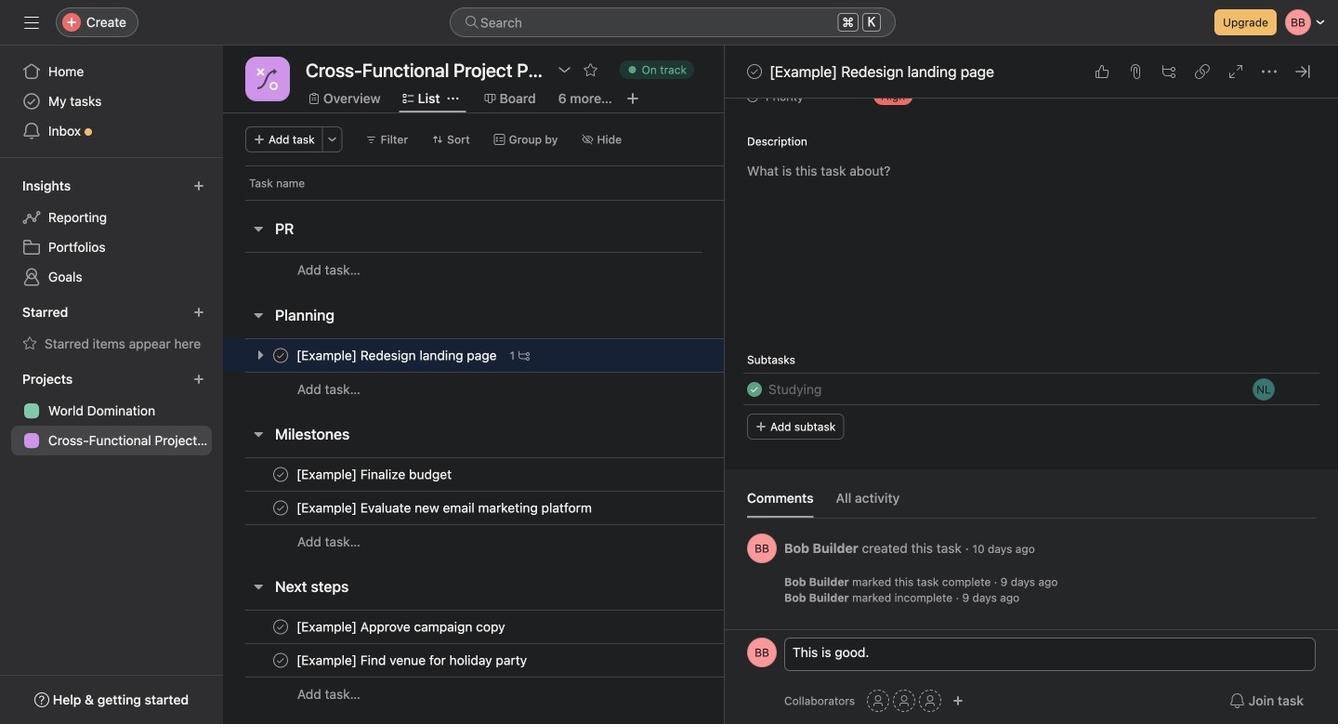 Task type: locate. For each thing, give the bounding box(es) containing it.
[example] redesign landing page cell
[[223, 338, 725, 373]]

task name text field inside [example] find venue for holiday party cell
[[293, 651, 533, 670]]

1 task name text field from the top
[[293, 465, 457, 484]]

3 mark complete checkbox from the top
[[270, 616, 292, 638]]

1 mark complete checkbox from the top
[[270, 344, 292, 367]]

header next steps tree grid
[[223, 610, 904, 711]]

1 mark complete image from the top
[[270, 344, 292, 367]]

mark complete checkbox for task name text field within the [example] approve campaign copy cell
[[270, 616, 292, 638]]

mark complete checkbox inside [example] evaluate new email marketing platform cell
[[270, 497, 292, 519]]

more actions image
[[327, 134, 338, 145]]

collapse task list for this group image
[[251, 221, 266, 236], [251, 427, 266, 441]]

full screen image
[[1229, 64, 1244, 79]]

0 vertical spatial mark complete image
[[270, 344, 292, 367]]

mark complete image inside [example] find venue for holiday party cell
[[270, 649, 292, 672]]

1 vertical spatial collapse task list for this group image
[[251, 427, 266, 441]]

Task name text field
[[293, 465, 457, 484], [293, 651, 533, 670]]

0 vertical spatial collapse task list for this group image
[[251, 308, 266, 323]]

2 vertical spatial task name text field
[[293, 618, 511, 636]]

more actions for this task image
[[1262, 64, 1277, 79]]

2 task name text field from the top
[[293, 651, 533, 670]]

2 mark complete checkbox from the top
[[270, 497, 292, 519]]

open user profile image
[[747, 533, 777, 563], [747, 638, 777, 667]]

Task name text field
[[293, 346, 502, 365], [293, 499, 598, 517], [293, 618, 511, 636]]

mark complete image
[[744, 60, 766, 83], [270, 463, 292, 486], [270, 649, 292, 672]]

None field
[[450, 7, 896, 37]]

1 vertical spatial mark complete checkbox
[[270, 497, 292, 519]]

3 mark complete image from the top
[[270, 616, 292, 638]]

0 vertical spatial collapse task list for this group image
[[251, 221, 266, 236]]

0 vertical spatial open user profile image
[[747, 533, 777, 563]]

0 vertical spatial mark complete checkbox
[[270, 344, 292, 367]]

tab list inside '[example] redesign landing page' 'dialog'
[[747, 488, 1316, 519]]

task name text field inside the [example] approve campaign copy cell
[[293, 618, 511, 636]]

1 vertical spatial task name text field
[[293, 651, 533, 670]]

1 vertical spatial mark complete image
[[270, 497, 292, 519]]

list item
[[725, 373, 1338, 406]]

2 vertical spatial mark complete image
[[270, 649, 292, 672]]

2 collapse task list for this group image from the top
[[251, 579, 266, 594]]

[example] redesign landing page dialog
[[725, 0, 1338, 724]]

0 vertical spatial task name text field
[[293, 465, 457, 484]]

0 vertical spatial mark complete checkbox
[[744, 60, 766, 83]]

completed image
[[744, 378, 766, 401]]

collapse task list for this group image
[[251, 308, 266, 323], [251, 579, 266, 594]]

task name text field for [example] evaluate new email marketing platform cell on the bottom of page
[[293, 499, 598, 517]]

2 mark complete image from the top
[[270, 497, 292, 519]]

2 vertical spatial mark complete image
[[270, 616, 292, 638]]

mark complete image for [example] finalize budget cell
[[270, 463, 292, 486]]

expand subtask list for the task [example] redesign landing page image
[[253, 348, 268, 362]]

task name text field for the [example] approve campaign copy cell
[[293, 618, 511, 636]]

1 vertical spatial collapse task list for this group image
[[251, 579, 266, 594]]

task name text field inside [example] evaluate new email marketing platform cell
[[293, 499, 598, 517]]

main content
[[725, 0, 1338, 629]]

add tab image
[[625, 91, 640, 106]]

0 vertical spatial mark complete image
[[744, 60, 766, 83]]

task name text field inside [example] finalize budget cell
[[293, 465, 457, 484]]

[example] finalize budget cell
[[223, 457, 725, 492]]

mark complete image
[[270, 344, 292, 367], [270, 497, 292, 519], [270, 616, 292, 638]]

new insights image
[[193, 180, 204, 191]]

0 vertical spatial task name text field
[[293, 346, 502, 365]]

1 vertical spatial mark complete image
[[270, 463, 292, 486]]

None text field
[[301, 53, 548, 86]]

1 task name text field from the top
[[293, 346, 502, 365]]

1 vertical spatial open user profile image
[[747, 638, 777, 667]]

toggle assignee popover image
[[1253, 378, 1275, 401]]

2 vertical spatial mark complete checkbox
[[270, 649, 292, 672]]

Mark complete checkbox
[[744, 60, 766, 83], [270, 463, 292, 486], [270, 649, 292, 672]]

mark complete image inside [example] finalize budget cell
[[270, 463, 292, 486]]

1 collapse task list for this group image from the top
[[251, 308, 266, 323]]

mark complete checkbox inside the [example] approve campaign copy cell
[[270, 616, 292, 638]]

tab actions image
[[448, 93, 459, 104]]

2 task name text field from the top
[[293, 499, 598, 517]]

mark complete checkbox inside [example] finalize budget cell
[[270, 463, 292, 486]]

add items to starred image
[[193, 307, 204, 318]]

task name text field for mark complete checkbox in [example] finalize budget cell
[[293, 465, 457, 484]]

1 vertical spatial mark complete checkbox
[[270, 463, 292, 486]]

3 task name text field from the top
[[293, 618, 511, 636]]

1 vertical spatial task name text field
[[293, 499, 598, 517]]

mark complete image inside the [example] approve campaign copy cell
[[270, 616, 292, 638]]

2 vertical spatial mark complete checkbox
[[270, 616, 292, 638]]

task name text field inside [example] redesign landing page cell
[[293, 346, 502, 365]]

tab list
[[747, 488, 1316, 519]]

starred element
[[0, 296, 223, 362]]

mark complete checkbox inside [example] find venue for holiday party cell
[[270, 649, 292, 672]]

mark complete checkbox inside [example] redesign landing page cell
[[270, 344, 292, 367]]

row
[[223, 165, 794, 200], [245, 199, 725, 201], [223, 252, 904, 287], [223, 372, 904, 406], [223, 457, 904, 492], [223, 491, 904, 525], [223, 524, 904, 559], [223, 610, 904, 644], [223, 643, 904, 678], [223, 677, 904, 711]]

edit comment document
[[785, 642, 1315, 683]]

attachments: add a file to this task, [example] redesign landing page image
[[1128, 64, 1143, 79]]

mark complete checkbox for [example] finalize budget cell
[[270, 463, 292, 486]]

mark complete image inside [example] evaluate new email marketing platform cell
[[270, 497, 292, 519]]

1 open user profile image from the top
[[747, 533, 777, 563]]

mark complete checkbox for task name text field inside [example] evaluate new email marketing platform cell
[[270, 497, 292, 519]]

Mark complete checkbox
[[270, 344, 292, 367], [270, 497, 292, 519], [270, 616, 292, 638]]



Task type: describe. For each thing, give the bounding box(es) containing it.
add subtask image
[[1162, 64, 1177, 79]]

new project or portfolio image
[[193, 374, 204, 385]]

Search tasks, projects, and more text field
[[450, 7, 896, 37]]

add or remove collaborators image
[[953, 695, 964, 706]]

global element
[[0, 46, 223, 157]]

0 likes. click to like this task image
[[1095, 64, 1110, 79]]

[example] find venue for holiday party cell
[[223, 643, 725, 678]]

[example] evaluate new email marketing platform cell
[[223, 491, 725, 525]]

show options image
[[557, 62, 572, 77]]

mark complete image for mark complete option inside the [example] evaluate new email marketing platform cell
[[270, 497, 292, 519]]

projects element
[[0, 362, 223, 459]]

close details image
[[1296, 64, 1310, 79]]

2 open user profile image from the top
[[747, 638, 777, 667]]

insights element
[[0, 169, 223, 296]]

[example] approve campaign copy cell
[[223, 610, 725, 644]]

mark complete image for mark complete option inside [example] redesign landing page cell
[[270, 344, 292, 367]]

mark complete checkbox for [example] find venue for holiday party cell on the bottom of the page
[[270, 649, 292, 672]]

1 collapse task list for this group image from the top
[[251, 221, 266, 236]]

header planning tree grid
[[223, 338, 904, 406]]

mark complete image for mark complete option inside the [example] approve campaign copy cell
[[270, 616, 292, 638]]

collapse task list for this group image for task name text field within the [example] approve campaign copy cell
[[251, 579, 266, 594]]

hide sidebar image
[[24, 15, 39, 30]]

1 subtask image
[[519, 350, 530, 361]]

Completed checkbox
[[744, 378, 766, 401]]

task name text field for mark complete checkbox in [example] find venue for holiday party cell
[[293, 651, 533, 670]]

header milestones tree grid
[[223, 457, 904, 559]]

copy task link image
[[1195, 64, 1210, 79]]

mark complete image for [example] find venue for holiday party cell on the bottom of the page
[[270, 649, 292, 672]]

2 collapse task list for this group image from the top
[[251, 427, 266, 441]]

Task Name text field
[[769, 379, 822, 400]]

line_and_symbols image
[[257, 68, 279, 90]]

mark complete checkbox inside '[example] redesign landing page' 'dialog'
[[744, 60, 766, 83]]

collapse task list for this group image for mark complete option inside [example] redesign landing page cell
[[251, 308, 266, 323]]

add to starred image
[[583, 62, 598, 77]]



Task type: vqa. For each thing, say whether or not it's contained in the screenshot.
4th 'list item' from the top of the page
no



